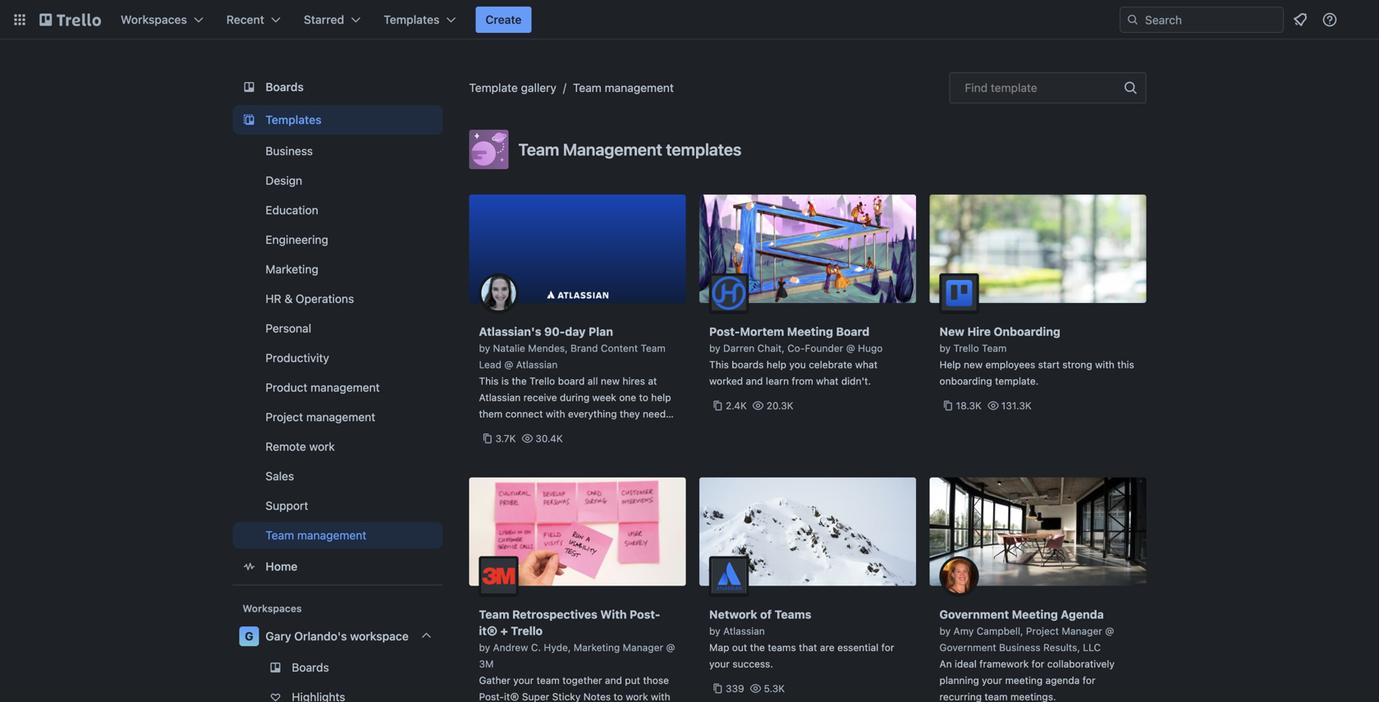 Task type: vqa. For each thing, say whether or not it's contained in the screenshot.
&
yes



Task type: locate. For each thing, give the bounding box(es) containing it.
work down put
[[626, 691, 648, 702]]

for
[[882, 642, 894, 653], [1032, 658, 1045, 670], [1083, 675, 1096, 686]]

0 horizontal spatial what
[[816, 375, 839, 387]]

management inside 'link'
[[297, 528, 366, 542]]

18.3k
[[956, 400, 982, 411]]

remote work link
[[233, 434, 443, 460]]

post- down gather
[[479, 691, 504, 702]]

home image
[[239, 557, 259, 576]]

0 vertical spatial with
[[1095, 359, 1115, 370]]

to left be
[[479, 424, 488, 436]]

results,
[[1044, 642, 1080, 653]]

boards link down gary orlando's workspace
[[233, 654, 443, 681]]

atlassian
[[516, 359, 558, 370], [479, 392, 521, 403], [723, 625, 765, 637]]

team up "at" at the bottom of page
[[641, 342, 666, 354]]

0 horizontal spatial new
[[601, 375, 620, 387]]

team management inside team management 'link'
[[266, 528, 366, 542]]

1 vertical spatial what
[[816, 375, 839, 387]]

1 horizontal spatial team management link
[[573, 81, 674, 94]]

@ inside team retrospectives with post- itⓡ + trello by andrew c. hyde, marketing manager @ 3m gather your team together and put those post-itⓡ super sticky notes to work wit
[[666, 642, 675, 653]]

0 vertical spatial team
[[537, 675, 560, 686]]

marketing up together
[[574, 642, 620, 653]]

Find template field
[[950, 72, 1147, 103]]

0 vertical spatial templates
[[384, 13, 440, 26]]

help
[[940, 359, 961, 370]]

post-
[[709, 325, 740, 338], [630, 608, 660, 621], [479, 691, 504, 702]]

template
[[991, 81, 1038, 94]]

1 vertical spatial work
[[626, 691, 648, 702]]

for up meeting
[[1032, 658, 1045, 670]]

project up remote
[[266, 410, 303, 424]]

gary orlando (garyorlando) image
[[1350, 10, 1370, 30]]

trello
[[954, 342, 979, 354], [530, 375, 555, 387], [511, 624, 543, 638]]

search image
[[1127, 13, 1140, 26]]

by up map
[[709, 625, 721, 637]]

meeting up campbell,
[[1012, 608, 1058, 621]]

map
[[709, 642, 729, 653]]

atlassian image
[[709, 556, 749, 596]]

1 vertical spatial team management
[[266, 528, 366, 542]]

2 vertical spatial trello
[[511, 624, 543, 638]]

help inside the post-mortem meeting board by darren chait, co-founder @ hugo this boards help you celebrate what worked and learn from what didn't.
[[767, 359, 787, 370]]

@ down board at the right top of page
[[846, 342, 855, 354]]

1 horizontal spatial work
[[626, 691, 648, 702]]

hr
[[266, 292, 281, 305]]

your up super
[[513, 675, 534, 686]]

help up learn
[[767, 359, 787, 370]]

this inside the post-mortem meeting board by darren chait, co-founder @ hugo this boards help you celebrate what worked and learn from what didn't.
[[709, 359, 729, 370]]

1 vertical spatial team
[[985, 691, 1008, 702]]

by up lead
[[479, 342, 490, 354]]

co-
[[788, 342, 805, 354]]

1 vertical spatial trello
[[530, 375, 555, 387]]

by up the help
[[940, 342, 951, 354]]

for down the collaboratively
[[1083, 675, 1096, 686]]

teams
[[768, 642, 796, 653]]

government up 'ideal'
[[940, 642, 997, 653]]

new up week
[[601, 375, 620, 387]]

management down support link
[[297, 528, 366, 542]]

team management
[[573, 81, 674, 94], [266, 528, 366, 542]]

1 horizontal spatial your
[[709, 658, 730, 670]]

@ down natalie
[[504, 359, 513, 370]]

worked
[[709, 375, 743, 387]]

your inside network of teams by atlassian map out the teams that are essential for your success.
[[709, 658, 730, 670]]

business up design
[[266, 144, 313, 158]]

team right gallery
[[573, 81, 602, 94]]

to for retrospectives
[[614, 691, 623, 702]]

1 vertical spatial this
[[479, 375, 499, 387]]

lead
[[479, 359, 502, 370]]

team down support at the bottom left of page
[[266, 528, 294, 542]]

for right the essential
[[882, 642, 894, 653]]

marketing up &
[[266, 262, 319, 276]]

1 vertical spatial and
[[605, 675, 622, 686]]

learn
[[766, 375, 789, 387]]

hugo
[[858, 342, 883, 354]]

what down hugo at the right of page
[[855, 359, 878, 370]]

the
[[512, 375, 527, 387], [750, 642, 765, 653]]

1 horizontal spatial to
[[614, 691, 623, 702]]

3m
[[479, 658, 494, 670]]

team
[[537, 675, 560, 686], [985, 691, 1008, 702]]

0 vertical spatial marketing
[[266, 262, 319, 276]]

and down boards
[[746, 375, 763, 387]]

management
[[605, 81, 674, 94], [311, 381, 380, 394], [306, 410, 375, 424], [297, 528, 366, 542]]

1 vertical spatial marketing
[[574, 642, 620, 653]]

1 horizontal spatial templates
[[384, 13, 440, 26]]

to right notes
[[614, 691, 623, 702]]

1 vertical spatial new
[[601, 375, 620, 387]]

0 horizontal spatial meeting
[[787, 325, 833, 338]]

0 horizontal spatial this
[[479, 375, 499, 387]]

with left this on the right bottom of page
[[1095, 359, 1115, 370]]

team down meeting
[[985, 691, 1008, 702]]

2 government from the top
[[940, 642, 997, 653]]

sticky
[[552, 691, 581, 702]]

trello inside new hire onboarding by trello team help new employees start strong with this onboarding template.
[[954, 342, 979, 354]]

that
[[799, 642, 817, 653]]

put
[[625, 675, 640, 686]]

339
[[726, 683, 744, 694]]

2 boards link from the top
[[233, 654, 443, 681]]

1 horizontal spatial workspaces
[[243, 603, 302, 614]]

project inside the government meeting agenda by amy campbell, project manager @ government business results, llc an ideal framework for collaboratively planning your meeting agenda for recurring team meetings.
[[1026, 625, 1059, 637]]

success.
[[733, 658, 773, 670]]

0 vertical spatial meeting
[[787, 325, 833, 338]]

board
[[836, 325, 870, 338]]

0 horizontal spatial the
[[512, 375, 527, 387]]

project up results,
[[1026, 625, 1059, 637]]

0 vertical spatial the
[[512, 375, 527, 387]]

to right 'one'
[[639, 392, 649, 403]]

team inside team retrospectives with post- itⓡ + trello by andrew c. hyde, marketing manager @ 3m gather your team together and put those post-itⓡ super sticky notes to work wit
[[537, 675, 560, 686]]

create
[[486, 13, 522, 26]]

0 horizontal spatial itⓡ
[[479, 624, 498, 638]]

templates inside dropdown button
[[384, 13, 440, 26]]

@ inside the government meeting agenda by amy campbell, project manager @ government business results, llc an ideal framework for collaboratively planning your meeting agenda for recurring team meetings.
[[1105, 625, 1114, 637]]

by inside network of teams by atlassian map out the teams that are essential for your success.
[[709, 625, 721, 637]]

new
[[964, 359, 983, 370], [601, 375, 620, 387]]

primary element
[[0, 0, 1379, 39]]

1 vertical spatial help
[[651, 392, 671, 403]]

trello up receive
[[530, 375, 555, 387]]

manager down agenda
[[1062, 625, 1103, 637]]

atlassian's 90-day plan by natalie mendes, brand content team lead @ atlassian this is the trello board all new hires at atlassian receive during week one to help them connect with everything they need to be successful here.
[[479, 325, 671, 436]]

darren chait, co-founder @ hugo image
[[709, 273, 749, 313]]

new up "onboarding"
[[964, 359, 983, 370]]

1 vertical spatial workspaces
[[243, 603, 302, 614]]

templates right starred dropdown button
[[384, 13, 440, 26]]

1 government from the top
[[940, 608, 1009, 621]]

manager inside team retrospectives with post- itⓡ + trello by andrew c. hyde, marketing manager @ 3m gather your team together and put those post-itⓡ super sticky notes to work wit
[[623, 642, 663, 653]]

your down map
[[709, 658, 730, 670]]

back to home image
[[39, 7, 101, 33]]

atlassian down mendes,
[[516, 359, 558, 370]]

itⓡ left the +
[[479, 624, 498, 638]]

team up super
[[537, 675, 560, 686]]

0 vertical spatial and
[[746, 375, 763, 387]]

help up need
[[651, 392, 671, 403]]

boards
[[732, 359, 764, 370]]

the inside atlassian's 90-day plan by natalie mendes, brand content team lead @ atlassian this is the trello board all new hires at atlassian receive during week one to help them connect with everything they need to be successful here.
[[512, 375, 527, 387]]

0 horizontal spatial and
[[605, 675, 622, 686]]

1 vertical spatial itⓡ
[[504, 691, 519, 702]]

marketing
[[266, 262, 319, 276], [574, 642, 620, 653]]

trello up c.
[[511, 624, 543, 638]]

team management down support link
[[266, 528, 366, 542]]

1 vertical spatial boards link
[[233, 654, 443, 681]]

management for project management link
[[306, 410, 375, 424]]

1 horizontal spatial the
[[750, 642, 765, 653]]

of
[[760, 608, 772, 621]]

new inside atlassian's 90-day plan by natalie mendes, brand content team lead @ atlassian this is the trello board all new hires at atlassian receive during week one to help them connect with everything they need to be successful here.
[[601, 375, 620, 387]]

2 vertical spatial to
[[614, 691, 623, 702]]

boards
[[266, 80, 304, 94], [292, 661, 329, 674]]

1 horizontal spatial manager
[[1062, 625, 1103, 637]]

workspaces inside workspaces popup button
[[121, 13, 187, 26]]

team up the +
[[479, 608, 510, 621]]

atlassian's
[[479, 325, 541, 338]]

templates
[[384, 13, 440, 26], [266, 113, 322, 126]]

founder
[[805, 342, 843, 354]]

0 vertical spatial help
[[767, 359, 787, 370]]

1 vertical spatial meeting
[[1012, 608, 1058, 621]]

with up here.
[[546, 408, 565, 420]]

be
[[491, 424, 503, 436]]

sales link
[[233, 463, 443, 489]]

marketing link
[[233, 256, 443, 282]]

collaboratively
[[1047, 658, 1115, 670]]

0 horizontal spatial help
[[651, 392, 671, 403]]

0 vertical spatial new
[[964, 359, 983, 370]]

and left put
[[605, 675, 622, 686]]

new inside new hire onboarding by trello team help new employees start strong with this onboarding template.
[[964, 359, 983, 370]]

your inside the government meeting agenda by amy campbell, project manager @ government business results, llc an ideal framework for collaboratively planning your meeting agenda for recurring team meetings.
[[982, 675, 1003, 686]]

1 horizontal spatial business
[[999, 642, 1041, 653]]

@
[[846, 342, 855, 354], [504, 359, 513, 370], [1105, 625, 1114, 637], [666, 642, 675, 653]]

@ up those
[[666, 642, 675, 653]]

brand
[[571, 342, 598, 354]]

2 horizontal spatial your
[[982, 675, 1003, 686]]

team management link up team management templates
[[573, 81, 674, 94]]

0 vertical spatial for
[[882, 642, 894, 653]]

0 horizontal spatial for
[[882, 642, 894, 653]]

what down the celebrate
[[816, 375, 839, 387]]

and
[[746, 375, 763, 387], [605, 675, 622, 686]]

team management up team management templates
[[573, 81, 674, 94]]

itⓡ down gather
[[504, 691, 519, 702]]

education link
[[233, 197, 443, 223]]

2 vertical spatial atlassian
[[723, 625, 765, 637]]

boards right the board icon
[[266, 80, 304, 94]]

workspaces
[[121, 13, 187, 26], [243, 603, 302, 614]]

meeting up co- in the right of the page
[[787, 325, 833, 338]]

trello down "hire"
[[954, 342, 979, 354]]

by inside the post-mortem meeting board by darren chait, co-founder @ hugo this boards help you celebrate what worked and learn from what didn't.
[[709, 342, 721, 354]]

templates right template board icon
[[266, 113, 322, 126]]

the up the success.
[[750, 642, 765, 653]]

1 vertical spatial government
[[940, 642, 997, 653]]

1 vertical spatial team management link
[[233, 522, 443, 548]]

1 vertical spatial templates
[[266, 113, 322, 126]]

and inside team retrospectives with post- itⓡ + trello by andrew c. hyde, marketing manager @ 3m gather your team together and put those post-itⓡ super sticky notes to work wit
[[605, 675, 622, 686]]

1 horizontal spatial team
[[985, 691, 1008, 702]]

network of teams by atlassian map out the teams that are essential for your success.
[[709, 608, 894, 670]]

itⓡ
[[479, 624, 498, 638], [504, 691, 519, 702]]

project management
[[266, 410, 375, 424]]

boards link
[[233, 72, 443, 102], [233, 654, 443, 681]]

1 horizontal spatial project
[[1026, 625, 1059, 637]]

government up amy at right bottom
[[940, 608, 1009, 621]]

2 vertical spatial post-
[[479, 691, 504, 702]]

1 horizontal spatial team management
[[573, 81, 674, 94]]

0 vertical spatial government
[[940, 608, 1009, 621]]

boards down orlando's
[[292, 661, 329, 674]]

gather
[[479, 675, 511, 686]]

workspaces button
[[111, 7, 213, 33]]

0 horizontal spatial manager
[[623, 642, 663, 653]]

boards link up templates link
[[233, 72, 443, 102]]

atlassian inside network of teams by atlassian map out the teams that are essential for your success.
[[723, 625, 765, 637]]

your down the framework
[[982, 675, 1003, 686]]

0 horizontal spatial with
[[546, 408, 565, 420]]

everything
[[568, 408, 617, 420]]

find
[[965, 81, 988, 94]]

post- inside the post-mortem meeting board by darren chait, co-founder @ hugo this boards help you celebrate what worked and learn from what didn't.
[[709, 325, 740, 338]]

post- up darren
[[709, 325, 740, 338]]

1 horizontal spatial what
[[855, 359, 878, 370]]

trello inside atlassian's 90-day plan by natalie mendes, brand content team lead @ atlassian this is the trello board all new hires at atlassian receive during week one to help them connect with everything they need to be successful here.
[[530, 375, 555, 387]]

0 horizontal spatial workspaces
[[121, 13, 187, 26]]

to inside team retrospectives with post- itⓡ + trello by andrew c. hyde, marketing manager @ 3m gather your team together and put those post-itⓡ super sticky notes to work wit
[[614, 691, 623, 702]]

management down productivity link
[[311, 381, 380, 394]]

post- right with
[[630, 608, 660, 621]]

1 horizontal spatial with
[[1095, 359, 1115, 370]]

1 vertical spatial business
[[999, 642, 1041, 653]]

2 vertical spatial for
[[1083, 675, 1096, 686]]

darren
[[723, 342, 755, 354]]

this left 'is'
[[479, 375, 499, 387]]

1 horizontal spatial help
[[767, 359, 787, 370]]

recurring
[[940, 691, 982, 702]]

to
[[639, 392, 649, 403], [479, 424, 488, 436], [614, 691, 623, 702]]

by inside team retrospectives with post- itⓡ + trello by andrew c. hyde, marketing manager @ 3m gather your team together and put those post-itⓡ super sticky notes to work wit
[[479, 642, 490, 653]]

the inside network of teams by atlassian map out the teams that are essential for your success.
[[750, 642, 765, 653]]

team inside team management 'link'
[[266, 528, 294, 542]]

1 horizontal spatial this
[[709, 359, 729, 370]]

1 vertical spatial to
[[479, 424, 488, 436]]

remote
[[266, 440, 306, 453]]

0 vertical spatial trello
[[954, 342, 979, 354]]

1 vertical spatial with
[[546, 408, 565, 420]]

product
[[266, 381, 308, 394]]

by left darren
[[709, 342, 721, 354]]

1 horizontal spatial meeting
[[1012, 608, 1058, 621]]

@ up the collaboratively
[[1105, 625, 1114, 637]]

templates
[[666, 140, 742, 159]]

0 vertical spatial this
[[709, 359, 729, 370]]

this
[[709, 359, 729, 370], [479, 375, 499, 387]]

work down project management on the left bottom
[[309, 440, 335, 453]]

what
[[855, 359, 878, 370], [816, 375, 839, 387]]

1 horizontal spatial for
[[1032, 658, 1045, 670]]

management for product management link
[[311, 381, 380, 394]]

0 vertical spatial atlassian
[[516, 359, 558, 370]]

out
[[732, 642, 747, 653]]

personal link
[[233, 315, 443, 342]]

Search field
[[1140, 7, 1283, 32]]

business up the framework
[[999, 642, 1041, 653]]

this up worked
[[709, 359, 729, 370]]

the right 'is'
[[512, 375, 527, 387]]

0 vertical spatial workspaces
[[121, 13, 187, 26]]

by up 3m
[[479, 642, 490, 653]]

atlassian down 'is'
[[479, 392, 521, 403]]

meeting
[[1005, 675, 1043, 686]]

from
[[792, 375, 813, 387]]

1 horizontal spatial and
[[746, 375, 763, 387]]

manager up put
[[623, 642, 663, 653]]

help inside atlassian's 90-day plan by natalie mendes, brand content team lead @ atlassian this is the trello board all new hires at atlassian receive during week one to help them connect with everything they need to be successful here.
[[651, 392, 671, 403]]

atlassian up out
[[723, 625, 765, 637]]

0 horizontal spatial team management
[[266, 528, 366, 542]]

marketing inside team retrospectives with post- itⓡ + trello by andrew c. hyde, marketing manager @ 3m gather your team together and put those post-itⓡ super sticky notes to work wit
[[574, 642, 620, 653]]

switch to… image
[[11, 11, 28, 28]]

framework
[[980, 658, 1029, 670]]

1 vertical spatial the
[[750, 642, 765, 653]]

1 vertical spatial manager
[[623, 642, 663, 653]]

1 vertical spatial post-
[[630, 608, 660, 621]]

team inside team retrospectives with post- itⓡ + trello by andrew c. hyde, marketing manager @ 3m gather your team together and put those post-itⓡ super sticky notes to work wit
[[479, 608, 510, 621]]

0 vertical spatial manager
[[1062, 625, 1103, 637]]

by left amy at right bottom
[[940, 625, 951, 637]]

templates button
[[374, 7, 466, 33]]

design
[[266, 174, 302, 187]]

team down "hire"
[[982, 342, 1007, 354]]

0 vertical spatial business
[[266, 144, 313, 158]]

1 vertical spatial project
[[1026, 625, 1059, 637]]

trello team image
[[940, 273, 979, 313]]

manager
[[1062, 625, 1103, 637], [623, 642, 663, 653]]

amy campbell, project manager @ government business results, llc image
[[940, 556, 979, 596]]

2 horizontal spatial to
[[639, 392, 649, 403]]

0 vertical spatial work
[[309, 440, 335, 453]]

template.
[[995, 375, 1039, 387]]

management down product management link
[[306, 410, 375, 424]]

1 horizontal spatial new
[[964, 359, 983, 370]]

by
[[479, 342, 490, 354], [709, 342, 721, 354], [940, 342, 951, 354], [709, 625, 721, 637], [940, 625, 951, 637], [479, 642, 490, 653]]

team management link down support link
[[233, 522, 443, 548]]

week
[[592, 392, 616, 403]]

2 horizontal spatial post-
[[709, 325, 740, 338]]

an
[[940, 658, 952, 670]]

natalie mendes, brand content team lead @ atlassian image
[[479, 273, 519, 313]]



Task type: describe. For each thing, give the bounding box(es) containing it.
starred button
[[294, 7, 371, 33]]

team management icon image
[[469, 130, 509, 169]]

30.4k
[[536, 433, 563, 444]]

day
[[565, 325, 586, 338]]

1 boards link from the top
[[233, 72, 443, 102]]

home
[[266, 560, 298, 573]]

template board image
[[239, 110, 259, 130]]

one
[[619, 392, 636, 403]]

didn't.
[[841, 375, 871, 387]]

by inside atlassian's 90-day plan by natalie mendes, brand content team lead @ atlassian this is the trello board all new hires at atlassian receive during week one to help them connect with everything they need to be successful here.
[[479, 342, 490, 354]]

0 vertical spatial itⓡ
[[479, 624, 498, 638]]

meeting inside the post-mortem meeting board by darren chait, co-founder @ hugo this boards help you celebrate what worked and learn from what didn't.
[[787, 325, 833, 338]]

project management link
[[233, 404, 443, 430]]

retrospectives
[[512, 608, 598, 621]]

hire
[[968, 325, 991, 338]]

0 horizontal spatial templates
[[266, 113, 322, 126]]

new
[[940, 325, 965, 338]]

team management templates
[[519, 140, 742, 159]]

0 horizontal spatial business
[[266, 144, 313, 158]]

ideal
[[955, 658, 977, 670]]

+
[[501, 624, 508, 638]]

business link
[[233, 138, 443, 164]]

0 horizontal spatial team management link
[[233, 522, 443, 548]]

starred
[[304, 13, 344, 26]]

teams
[[775, 608, 812, 621]]

is
[[501, 375, 509, 387]]

0 horizontal spatial work
[[309, 440, 335, 453]]

team right the team management icon
[[519, 140, 559, 159]]

engineering link
[[233, 227, 443, 253]]

sales
[[266, 469, 294, 483]]

celebrate
[[809, 359, 853, 370]]

management
[[563, 140, 662, 159]]

manager inside the government meeting agenda by amy campbell, project manager @ government business results, llc an ideal framework for collaboratively planning your meeting agenda for recurring team meetings.
[[1062, 625, 1103, 637]]

campbell,
[[977, 625, 1024, 637]]

for inside network of teams by atlassian map out the teams that are essential for your success.
[[882, 642, 894, 653]]

planning
[[940, 675, 979, 686]]

@ inside atlassian's 90-day plan by natalie mendes, brand content team lead @ atlassian this is the trello board all new hires at atlassian receive during week one to help them connect with everything they need to be successful here.
[[504, 359, 513, 370]]

strong
[[1063, 359, 1093, 370]]

network
[[709, 608, 758, 621]]

chait,
[[758, 342, 785, 354]]

gallery
[[521, 81, 557, 94]]

2.4k
[[726, 400, 747, 411]]

gary
[[266, 629, 291, 643]]

trello inside team retrospectives with post- itⓡ + trello by andrew c. hyde, marketing manager @ 3m gather your team together and put those post-itⓡ super sticky notes to work wit
[[511, 624, 543, 638]]

to for 90-
[[639, 392, 649, 403]]

new hire onboarding by trello team help new employees start strong with this onboarding template.
[[940, 325, 1135, 387]]

andrew
[[493, 642, 528, 653]]

0 horizontal spatial post-
[[479, 691, 504, 702]]

meetings.
[[1011, 691, 1056, 702]]

by inside the government meeting agenda by amy campbell, project manager @ government business results, llc an ideal framework for collaboratively planning your meeting agenda for recurring team meetings.
[[940, 625, 951, 637]]

template gallery
[[469, 81, 557, 94]]

@ inside the post-mortem meeting board by darren chait, co-founder @ hugo this boards help you celebrate what worked and learn from what didn't.
[[846, 342, 855, 354]]

productivity link
[[233, 345, 443, 371]]

1 horizontal spatial itⓡ
[[504, 691, 519, 702]]

support
[[266, 499, 308, 512]]

operations
[[296, 292, 354, 305]]

this
[[1118, 359, 1135, 370]]

business inside the government meeting agenda by amy campbell, project manager @ government business results, llc an ideal framework for collaboratively planning your meeting agenda for recurring team meetings.
[[999, 642, 1041, 653]]

here.
[[558, 424, 582, 436]]

hires
[[623, 375, 645, 387]]

hr & operations link
[[233, 286, 443, 312]]

1 vertical spatial atlassian
[[479, 392, 521, 403]]

plan
[[589, 325, 613, 338]]

home link
[[233, 552, 443, 581]]

work inside team retrospectives with post- itⓡ + trello by andrew c. hyde, marketing manager @ 3m gather your team together and put those post-itⓡ super sticky notes to work wit
[[626, 691, 648, 702]]

engineering
[[266, 233, 328, 246]]

llc
[[1083, 642, 1101, 653]]

0 horizontal spatial project
[[266, 410, 303, 424]]

start
[[1038, 359, 1060, 370]]

onboarding
[[940, 375, 992, 387]]

board image
[[239, 77, 259, 97]]

andrew c. hyde, marketing manager @ 3m image
[[479, 556, 519, 596]]

0 horizontal spatial marketing
[[266, 262, 319, 276]]

agenda
[[1061, 608, 1104, 621]]

with inside atlassian's 90-day plan by natalie mendes, brand content team lead @ atlassian this is the trello board all new hires at atlassian receive during week one to help them connect with everything they need to be successful here.
[[546, 408, 565, 420]]

and inside the post-mortem meeting board by darren chait, co-founder @ hugo this boards help you celebrate what worked and learn from what didn't.
[[746, 375, 763, 387]]

mortem
[[740, 325, 784, 338]]

recent
[[227, 13, 264, 26]]

0 vertical spatial team management
[[573, 81, 674, 94]]

gary orlando's workspace
[[266, 629, 409, 643]]

onboarding
[[994, 325, 1061, 338]]

productivity
[[266, 351, 329, 365]]

successful
[[506, 424, 555, 436]]

131.3k
[[1001, 400, 1032, 411]]

1 vertical spatial boards
[[292, 661, 329, 674]]

during
[[560, 392, 590, 403]]

those
[[643, 675, 669, 686]]

you
[[789, 359, 806, 370]]

with
[[600, 608, 627, 621]]

workspace
[[350, 629, 409, 643]]

employees
[[986, 359, 1036, 370]]

content
[[601, 342, 638, 354]]

open information menu image
[[1322, 11, 1338, 28]]

essential
[[838, 642, 879, 653]]

post-mortem meeting board by darren chait, co-founder @ hugo this boards help you celebrate what worked and learn from what didn't.
[[709, 325, 883, 387]]

connect
[[505, 408, 543, 420]]

product management link
[[233, 374, 443, 401]]

0 notifications image
[[1291, 10, 1310, 30]]

5.3k
[[764, 683, 785, 694]]

management up team management templates
[[605, 81, 674, 94]]

team inside atlassian's 90-day plan by natalie mendes, brand content team lead @ atlassian this is the trello board all new hires at atlassian receive during week one to help them connect with everything they need to be successful here.
[[641, 342, 666, 354]]

product management
[[266, 381, 380, 394]]

90-
[[544, 325, 565, 338]]

create button
[[476, 7, 532, 33]]

0 vertical spatial team management link
[[573, 81, 674, 94]]

your inside team retrospectives with post- itⓡ + trello by andrew c. hyde, marketing manager @ 3m gather your team together and put those post-itⓡ super sticky notes to work wit
[[513, 675, 534, 686]]

1 horizontal spatial post-
[[630, 608, 660, 621]]

team retrospectives with post- itⓡ + trello by andrew c. hyde, marketing manager @ 3m gather your team together and put those post-itⓡ super sticky notes to work wit
[[479, 608, 675, 702]]

0 horizontal spatial to
[[479, 424, 488, 436]]

management for left team management 'link'
[[297, 528, 366, 542]]

support link
[[233, 493, 443, 519]]

meeting inside the government meeting agenda by amy campbell, project manager @ government business results, llc an ideal framework for collaboratively planning your meeting agenda for recurring team meetings.
[[1012, 608, 1058, 621]]

0 vertical spatial boards
[[266, 80, 304, 94]]

find template
[[965, 81, 1038, 94]]

by inside new hire onboarding by trello team help new employees start strong with this onboarding template.
[[940, 342, 951, 354]]

team inside new hire onboarding by trello team help new employees start strong with this onboarding template.
[[982, 342, 1007, 354]]

0 vertical spatial what
[[855, 359, 878, 370]]

natalie
[[493, 342, 525, 354]]

team inside the government meeting agenda by amy campbell, project manager @ government business results, llc an ideal framework for collaboratively planning your meeting agenda for recurring team meetings.
[[985, 691, 1008, 702]]

2 horizontal spatial for
[[1083, 675, 1096, 686]]

with inside new hire onboarding by trello team help new employees start strong with this onboarding template.
[[1095, 359, 1115, 370]]

templates link
[[233, 105, 443, 135]]

personal
[[266, 321, 311, 335]]

this inside atlassian's 90-day plan by natalie mendes, brand content team lead @ atlassian this is the trello board all new hires at atlassian receive during week one to help them connect with everything they need to be successful here.
[[479, 375, 499, 387]]

recent button
[[217, 7, 291, 33]]



